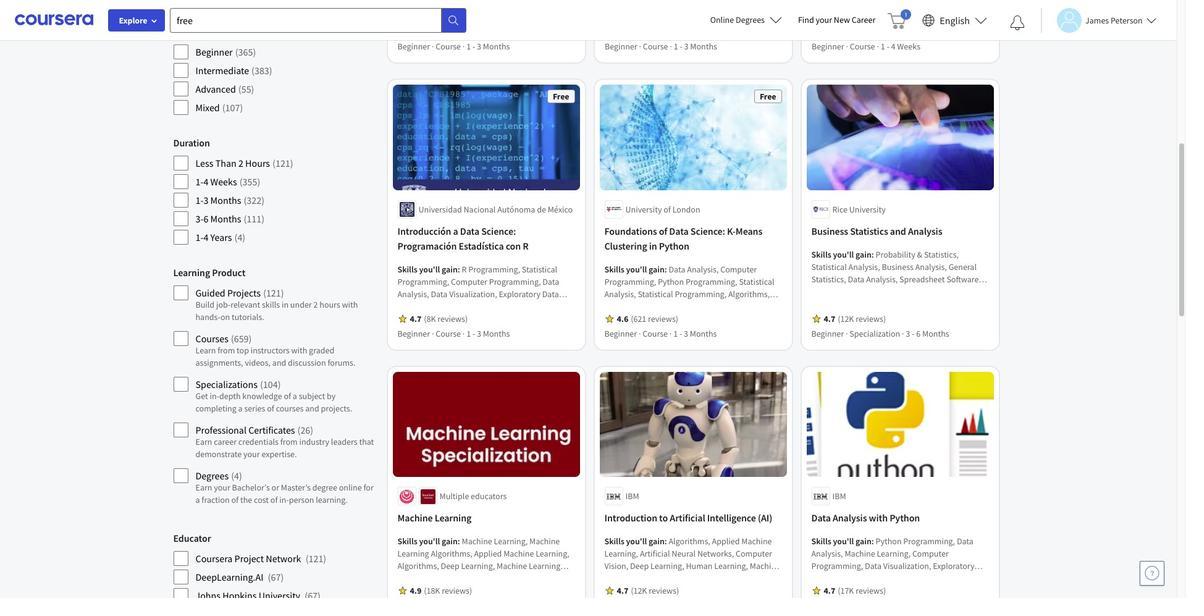Task type: vqa. For each thing, say whether or not it's contained in the screenshot.


Task type: locate. For each thing, give the bounding box(es) containing it.
in
[[649, 240, 657, 252], [282, 299, 289, 310]]

0 horizontal spatial probability
[[497, 301, 537, 312]]

2 inside build job-relevant skills in under 2 hours with hands-on tutorials.
[[314, 299, 318, 310]]

1 vertical spatial programming
[[892, 598, 942, 598]]

data inside algorithms, applied machine learning, artificial neural networks, computer vision, deep learning, human learning, machine learning, machine learning algorithms, machine learning software, computational thinking, data science
[[605, 598, 621, 598]]

in- up completing
[[210, 391, 219, 402]]

computer inside python programming, data analysis, machine learning, computer programming, data visualization, exploratory data analysis, general statistics, machine learning algorithms, probability & statistics, regression, statistical programming
[[913, 548, 949, 560]]

r down the estadística
[[462, 264, 467, 275]]

statistical down de
[[522, 264, 558, 275]]

659
[[234, 333, 249, 345]]

gain down programación
[[442, 264, 458, 275]]

4 down demonstrate
[[234, 470, 239, 482]]

0 horizontal spatial applied
[[605, 301, 632, 312]]

0 vertical spatial weeks
[[897, 41, 921, 52]]

1 horizontal spatial r
[[523, 240, 529, 252]]

1 vertical spatial visualization,
[[720, 301, 768, 312]]

you'll down introduction at the right of page
[[626, 536, 647, 547]]

applied up (621
[[605, 301, 632, 312]]

1 vertical spatial exploratory
[[933, 561, 975, 572]]

ibm up data analysis with python
[[833, 491, 846, 502]]

0 horizontal spatial weeks
[[210, 176, 237, 188]]

121 right network
[[309, 553, 323, 565]]

0 vertical spatial in
[[649, 240, 657, 252]]

degrees down demonstrate
[[196, 470, 229, 482]]

121 right hours
[[276, 157, 290, 169]]

earn up fraction
[[196, 482, 212, 493]]

4.7
[[410, 313, 422, 324], [824, 313, 836, 324], [617, 585, 629, 597], [824, 585, 836, 597]]

your inside earn your bachelor's or master's degree online for a fraction of the cost of in-person learning.
[[214, 482, 230, 493]]

weeks inside duration group
[[210, 176, 237, 188]]

2 horizontal spatial visualization,
[[884, 561, 932, 572]]

6 right specialization at bottom right
[[917, 328, 921, 339]]

programming inside python programming, data analysis, machine learning, computer programming, data visualization, exploratory data analysis, general statistics, machine learning algorithms, probability & statistics, regression, statistical programming
[[892, 598, 942, 598]]

duration group
[[173, 135, 375, 245]]

1 vertical spatial from
[[280, 436, 298, 447]]

science
[[623, 598, 651, 598]]

coursera project network ( 121 )
[[196, 553, 326, 565]]

regression,
[[812, 598, 853, 598]]

less than 2 hours ( 121 )
[[196, 157, 293, 169]]

mixed
[[196, 101, 220, 114]]

1 horizontal spatial applied
[[712, 536, 740, 547]]

1 horizontal spatial in-
[[280, 494, 289, 506]]

earn up demonstrate
[[196, 436, 212, 447]]

4 right years
[[238, 231, 242, 244]]

less
[[196, 157, 213, 169]]

science: inside introducción a data science: programación estadística con r
[[482, 225, 516, 237]]

4.6 for 4.6 (621 reviews)
[[617, 313, 629, 324]]

1 horizontal spatial science:
[[691, 225, 726, 237]]

1 horizontal spatial probability
[[888, 585, 928, 597]]

beginner · course · 1 - 3 months for 4.6 (621 reviews)
[[605, 328, 717, 339]]

online degrees
[[711, 14, 765, 25]]

in inside the foundations of data science: k-means clustering in python
[[649, 240, 657, 252]]

1 horizontal spatial general
[[864, 573, 892, 584]]

a left fraction
[[196, 494, 200, 506]]

degrees inside dropdown button
[[736, 14, 765, 25]]

2 vertical spatial 121
[[309, 553, 323, 565]]

k-
[[727, 225, 736, 237]]

and inside get in-depth knowledge of a subject by completing a series of courses and projects.
[[305, 403, 319, 414]]

0 vertical spatial 4.6
[[410, 26, 422, 37]]

visualization, up principles,
[[449, 289, 497, 300]]

- for 4.7 (8k reviews)
[[473, 328, 475, 339]]

introduction to artificial intelligence (ai)
[[605, 512, 773, 524]]

gain for introducción a data science: programación estadística con r
[[442, 264, 458, 275]]

in down foundations
[[649, 240, 657, 252]]

and down subject at the bottom
[[305, 403, 319, 414]]

0 horizontal spatial (12k
[[631, 585, 647, 597]]

science: for estadística
[[482, 225, 516, 237]]

algorithms, inside python programming, data analysis, machine learning, computer programming, data visualization, exploratory data analysis, general statistics, machine learning algorithms, probability & statistics, regression, statistical programming
[[845, 585, 887, 597]]

algorithms, up the "neural"
[[669, 536, 711, 547]]

1 vertical spatial (12k
[[631, 585, 647, 597]]

1 vertical spatial 4.7 (12k reviews)
[[617, 585, 679, 597]]

( right network
[[306, 553, 309, 565]]

your down credentials
[[244, 449, 260, 460]]

earn inside earn your bachelor's or master's degree online for a fraction of the cost of in-person learning.
[[196, 482, 212, 493]]

4.6 left (2.7k
[[410, 26, 422, 37]]

0 horizontal spatial degrees
[[196, 470, 229, 482]]

0 vertical spatial 6
[[204, 213, 209, 225]]

0 horizontal spatial exploratory
[[499, 289, 541, 300]]

visualization, for introducción
[[449, 289, 497, 300]]

1 horizontal spatial 6
[[917, 328, 921, 339]]

shopping cart: 1 item image
[[888, 9, 912, 29]]

estadística
[[459, 240, 504, 252]]

visualization, inside r programming, statistical programming, computer programming, data analysis, data visualization, exploratory data analysis, general statistics, probability & statistics, programming principles, computer graphics
[[449, 289, 497, 300]]

general inside python programming, data analysis, machine learning, computer programming, data visualization, exploratory data analysis, general statistics, machine learning algorithms, probability & statistics, regression, statistical programming
[[864, 573, 892, 584]]

1 horizontal spatial exploratory
[[933, 561, 975, 572]]

python up python programming, data analysis, machine learning, computer programming, data visualization, exploratory data analysis, general statistics, machine learning algorithms, probability & statistics, regression, statistical programming
[[890, 512, 920, 524]]

course for (8k reviews)
[[436, 328, 461, 339]]

applied inside data analysis, computer programming, python programming, statistical analysis, statistical programming, algorithms, applied machine learning, data visualization, machine learning, machine learning algorithms
[[605, 301, 632, 312]]

gain down "machine learning"
[[442, 536, 458, 547]]

0 vertical spatial applied
[[605, 301, 632, 312]]

1 vertical spatial 1-
[[196, 194, 204, 206]]

0 horizontal spatial in
[[282, 299, 289, 310]]

computer inside data analysis, computer programming, python programming, statistical analysis, statistical programming, algorithms, applied machine learning, data visualization, machine learning, machine learning algorithms
[[721, 264, 757, 275]]

(621
[[631, 313, 647, 324]]

from
[[218, 345, 235, 356], [280, 436, 298, 447]]

: for data analysis with python
[[872, 536, 874, 547]]

your
[[816, 14, 833, 25], [244, 449, 260, 460], [214, 482, 230, 493]]

1 horizontal spatial weeks
[[897, 41, 921, 52]]

( right the 'mixed'
[[222, 101, 225, 114]]

1 vertical spatial your
[[244, 449, 260, 460]]

-
[[473, 41, 475, 52], [680, 41, 682, 52], [887, 41, 890, 52], [473, 328, 475, 339], [680, 328, 682, 339], [912, 328, 915, 339]]

help center image
[[1145, 566, 1160, 581]]

with up discussion
[[291, 345, 307, 356]]

reviews) up specialization at bottom right
[[856, 313, 886, 324]]

0 horizontal spatial from
[[218, 345, 235, 356]]

level
[[173, 25, 195, 38]]

3 inside duration group
[[204, 194, 209, 206]]

: for foundations of data science: k-means clustering in python
[[665, 264, 667, 275]]

0 horizontal spatial and
[[272, 357, 286, 368]]

learning left the algorithms
[[705, 313, 736, 324]]

exploratory inside python programming, data analysis, machine learning, computer programming, data visualization, exploratory data analysis, general statistics, machine learning algorithms, probability & statistics, regression, statistical programming
[[933, 561, 975, 572]]

learning down multiple
[[435, 512, 472, 524]]

in- down master's
[[280, 494, 289, 506]]

statistical
[[522, 264, 558, 275], [739, 276, 775, 287], [638, 289, 673, 300], [855, 598, 890, 598]]

rice
[[833, 204, 848, 215]]

1 vertical spatial in
[[282, 299, 289, 310]]

3 1- from the top
[[196, 231, 204, 244]]

3
[[477, 41, 481, 52], [684, 41, 689, 52], [204, 194, 209, 206], [477, 328, 481, 339], [684, 328, 689, 339], [906, 328, 911, 339]]

skills down business
[[812, 249, 832, 260]]

data inside the foundations of data science: k-means clustering in python
[[670, 225, 689, 237]]

visualization, up the algorithms
[[720, 301, 768, 312]]

intermediate
[[196, 64, 249, 77]]

0 horizontal spatial general
[[431, 301, 459, 312]]

1 vertical spatial degrees
[[196, 470, 229, 482]]

data inside introducción a data science: programación estadística con r
[[460, 225, 480, 237]]

science: inside the foundations of data science: k-means clustering in python
[[691, 225, 726, 237]]

0 vertical spatial and
[[891, 225, 907, 237]]

0 vertical spatial your
[[816, 14, 833, 25]]

applied
[[605, 301, 632, 312], [712, 536, 740, 547]]

2 inside duration group
[[239, 157, 243, 169]]

you'll for foundations of data science: k-means clustering in python
[[626, 264, 647, 275]]

4.7 (12k reviews) up the science
[[617, 585, 679, 597]]

computer inside algorithms, applied machine learning, artificial neural networks, computer vision, deep learning, human learning, machine learning, machine learning algorithms, machine learning software, computational thinking, data science
[[736, 548, 773, 560]]

build job-relevant skills in under 2 hours with hands-on tutorials.
[[196, 299, 358, 323]]

0 vertical spatial analysis
[[908, 225, 943, 237]]

0 horizontal spatial 6
[[204, 213, 209, 225]]

1 horizontal spatial in
[[649, 240, 657, 252]]

0 horizontal spatial with
[[291, 345, 307, 356]]

( down videos,
[[260, 378, 263, 391]]

with inside learn from top instructors with graded assignments, videos, and discussion forums.
[[291, 345, 307, 356]]

1 vertical spatial applied
[[712, 536, 740, 547]]

autónoma
[[498, 204, 535, 215]]

0 vertical spatial r
[[523, 240, 529, 252]]

0 horizontal spatial analysis
[[833, 512, 867, 524]]

a down 'universidad'
[[453, 225, 458, 237]]

1 horizontal spatial from
[[280, 436, 298, 447]]

probability
[[497, 301, 537, 312], [888, 585, 928, 597]]

( down intermediate ( 383 )
[[238, 83, 241, 95]]

2 university from the left
[[850, 204, 886, 215]]

means
[[736, 225, 763, 237]]

- for 4.7 (12k reviews)
[[912, 328, 915, 339]]

4.7 up beginner · specialization · 3 - 6 months
[[824, 313, 836, 324]]

1 horizontal spatial 2
[[314, 299, 318, 310]]

4.6 left (621
[[617, 313, 629, 324]]

0 vertical spatial in-
[[210, 391, 219, 402]]

0 horizontal spatial visualization,
[[449, 289, 497, 300]]

107
[[225, 101, 240, 114]]

1 horizontal spatial degrees
[[736, 14, 765, 25]]

0 horizontal spatial science:
[[482, 225, 516, 237]]

of inside the foundations of data science: k-means clustering in python
[[659, 225, 668, 237]]

1 vertical spatial with
[[291, 345, 307, 356]]

What do you want to learn? text field
[[170, 8, 442, 32]]

skills for foundations of data science: k-means clustering in python
[[605, 264, 625, 275]]

0 vertical spatial programming
[[434, 313, 484, 324]]

course for (2.7k reviews)
[[436, 41, 461, 52]]

0 vertical spatial from
[[218, 345, 235, 356]]

in- inside earn your bachelor's or master's degree online for a fraction of the cost of in-person learning.
[[280, 494, 289, 506]]

2 left the hours
[[314, 299, 318, 310]]

1 vertical spatial earn
[[196, 482, 212, 493]]

1 vertical spatial probability
[[888, 585, 928, 597]]

data analysis with python link
[[812, 511, 989, 526]]

visualization, inside python programming, data analysis, machine learning, computer programming, data visualization, exploratory data analysis, general statistics, machine learning algorithms, probability & statistics, regression, statistical programming
[[884, 561, 932, 572]]

gain down data analysis with python
[[856, 536, 872, 547]]

skills for introducción a data science: programación estadística con r
[[398, 264, 418, 275]]

statistical inside r programming, statistical programming, computer programming, data analysis, data visualization, exploratory data analysis, general statistics, probability & statistics, programming principles, computer graphics
[[522, 264, 558, 275]]

1 earn from the top
[[196, 436, 212, 447]]

0 vertical spatial 2
[[239, 157, 243, 169]]

science: for means
[[691, 225, 726, 237]]

1 free from the left
[[553, 91, 570, 102]]

learn
[[196, 345, 216, 356]]

skills up the vision,
[[605, 536, 625, 547]]

credentials
[[238, 436, 279, 447]]

probability up principles,
[[497, 301, 537, 312]]

(12k up specialization at bottom right
[[838, 313, 854, 324]]

121 inside educator "group"
[[309, 553, 323, 565]]

( down the 322
[[244, 213, 247, 225]]

degrees right online
[[736, 14, 765, 25]]

and
[[891, 225, 907, 237], [272, 357, 286, 368], [305, 403, 319, 414]]

: down introducción a data science: programación estadística con r
[[458, 264, 460, 275]]

career
[[852, 14, 876, 25]]

2 vertical spatial with
[[869, 512, 888, 524]]

2 vertical spatial and
[[305, 403, 319, 414]]

383
[[255, 64, 269, 77]]

from up expertise.
[[280, 436, 298, 447]]

1 horizontal spatial analysis
[[908, 225, 943, 237]]

2 horizontal spatial and
[[891, 225, 907, 237]]

of down the 'university of london'
[[659, 225, 668, 237]]

- for 4.6 (621 reviews)
[[680, 328, 682, 339]]

1
[[467, 41, 471, 52], [674, 41, 678, 52], [881, 41, 885, 52], [467, 328, 471, 339], [674, 328, 678, 339]]

4.6 (621 reviews)
[[617, 313, 679, 324]]

in right skills
[[282, 299, 289, 310]]

applied up networks,
[[712, 536, 740, 547]]

0 vertical spatial general
[[431, 301, 459, 312]]

a inside introducción a data science: programación estadística con r
[[453, 225, 458, 237]]

1 vertical spatial 6
[[917, 328, 921, 339]]

universidad
[[419, 204, 462, 215]]

computer down (ai)
[[736, 548, 773, 560]]

1 horizontal spatial programming
[[892, 598, 942, 598]]

1 vertical spatial general
[[864, 573, 892, 584]]

mixed ( 107 )
[[196, 101, 243, 114]]

learning up 'regression,'
[[812, 585, 843, 597]]

2 horizontal spatial your
[[816, 14, 833, 25]]

1 vertical spatial and
[[272, 357, 286, 368]]

0 vertical spatial 1-
[[196, 176, 204, 188]]

vision,
[[605, 561, 629, 572]]

2 earn from the top
[[196, 482, 212, 493]]

under
[[290, 299, 312, 310]]

1- up the 3-
[[196, 194, 204, 206]]

earn for degrees ( 4 )
[[196, 482, 212, 493]]

programación
[[398, 240, 457, 252]]

of down or
[[271, 494, 278, 506]]

121 inside duration group
[[276, 157, 290, 169]]

- for 4.6 (2.7k reviews)
[[473, 41, 475, 52]]

years
[[210, 231, 232, 244]]

1 ibm from the left
[[626, 491, 639, 502]]

probability inside r programming, statistical programming, computer programming, data analysis, data visualization, exploratory data analysis, general statistics, probability & statistics, programming principles, computer graphics
[[497, 301, 537, 312]]

1 1- from the top
[[196, 176, 204, 188]]

1 vertical spatial weeks
[[210, 176, 237, 188]]

graphics
[[398, 326, 429, 337]]

ibm for data
[[833, 491, 846, 502]]

1 university from the left
[[626, 204, 662, 215]]

machine learning link
[[398, 511, 575, 526]]

your right find at top right
[[816, 14, 833, 25]]

2 vertical spatial your
[[214, 482, 230, 493]]

0 vertical spatial degrees
[[736, 14, 765, 25]]

skills
[[262, 299, 280, 310]]

skills you'll gain : down data analysis with python
[[812, 536, 876, 547]]

hours
[[320, 299, 340, 310]]

learning,
[[666, 301, 700, 312], [637, 313, 671, 324], [605, 548, 639, 560], [877, 548, 911, 560], [651, 561, 685, 572], [715, 561, 748, 572], [605, 573, 639, 584]]

general
[[431, 301, 459, 312], [864, 573, 892, 584]]

0 vertical spatial probability
[[497, 301, 537, 312]]

artificial right to
[[670, 512, 706, 524]]

specializations ( 104 )
[[196, 378, 281, 391]]

degrees
[[736, 14, 765, 25], [196, 470, 229, 482]]

1 vertical spatial 4.6
[[617, 313, 629, 324]]

0 horizontal spatial 2
[[239, 157, 243, 169]]

your inside "link"
[[816, 14, 833, 25]]

1 for (621 reviews)
[[674, 328, 678, 339]]

multiple educators
[[440, 491, 507, 502]]

by
[[327, 391, 336, 402]]

python inside data analysis, computer programming, python programming, statistical analysis, statistical programming, algorithms, applied machine learning, data visualization, machine learning, machine learning algorithms
[[658, 276, 684, 287]]

exploratory for introducción a data science: programación estadística con r
[[499, 289, 541, 300]]

1 vertical spatial &
[[930, 585, 935, 597]]

(12k up the science
[[631, 585, 647, 597]]

skills down programación
[[398, 264, 418, 275]]

(12k
[[838, 313, 854, 324], [631, 585, 647, 597]]

reviews) right '(17k'
[[856, 585, 886, 597]]

your for bachelor's
[[214, 482, 230, 493]]

science: left the k-
[[691, 225, 726, 237]]

of
[[664, 204, 671, 215], [659, 225, 668, 237], [284, 391, 291, 402], [267, 403, 274, 414], [231, 494, 239, 506], [271, 494, 278, 506]]

with up python programming, data analysis, machine learning, computer programming, data visualization, exploratory data analysis, general statistics, machine learning algorithms, probability & statistics, regression, statistical programming
[[869, 512, 888, 524]]

exploratory for data analysis with python
[[933, 561, 975, 572]]

learning.
[[316, 494, 348, 506]]

: down to
[[665, 536, 667, 547]]

0 horizontal spatial free
[[553, 91, 570, 102]]

1 vertical spatial 121
[[266, 287, 281, 299]]

0 horizontal spatial 4.6
[[410, 26, 422, 37]]

on
[[221, 311, 230, 323]]

exploratory inside r programming, statistical programming, computer programming, data analysis, data visualization, exploratory data analysis, general statistics, probability & statistics, programming principles, computer graphics
[[499, 289, 541, 300]]

top
[[237, 345, 249, 356]]

3-6 months ( 111 )
[[196, 213, 265, 225]]

1 horizontal spatial and
[[305, 403, 319, 414]]

4
[[891, 41, 896, 52], [204, 176, 209, 188], [204, 231, 209, 244], [238, 231, 242, 244], [234, 470, 239, 482]]

skills you'll gain : down programación
[[398, 264, 462, 275]]

reviews) right '(18k'
[[442, 585, 472, 597]]

: down data analysis with python
[[872, 536, 874, 547]]

0 vertical spatial earn
[[196, 436, 212, 447]]

2 science: from the left
[[691, 225, 726, 237]]

6 inside duration group
[[204, 213, 209, 225]]

course for (621 reviews)
[[643, 328, 668, 339]]

from inside earn career credentials from industry leaders that demonstrate your expertise.
[[280, 436, 298, 447]]

0 vertical spatial (12k
[[838, 313, 854, 324]]

r inside introducción a data science: programación estadística con r
[[523, 240, 529, 252]]

visualization, inside data analysis, computer programming, python programming, statistical analysis, statistical programming, algorithms, applied machine learning, data visualization, machine learning, machine learning algorithms
[[720, 301, 768, 312]]

coursera image
[[15, 10, 93, 30]]

322
[[247, 194, 262, 206]]

)
[[253, 46, 256, 58], [269, 64, 272, 77], [251, 83, 254, 95], [240, 101, 243, 114], [290, 157, 293, 169], [257, 176, 260, 188], [262, 194, 265, 206], [262, 213, 265, 225], [242, 231, 245, 244], [281, 287, 284, 299], [249, 333, 252, 345], [278, 378, 281, 391], [310, 424, 313, 436], [239, 470, 242, 482], [323, 553, 326, 565], [281, 571, 284, 583]]

2 free from the left
[[760, 91, 777, 102]]

skills down clustering
[[605, 264, 625, 275]]

0 horizontal spatial r
[[462, 264, 467, 275]]

gain for introduction to artificial intelligence (ai)
[[649, 536, 665, 547]]

0 vertical spatial 4.7 (12k reviews)
[[824, 313, 886, 324]]

algorithms, inside data analysis, computer programming, python programming, statistical analysis, statistical programming, algorithms, applied machine learning, data visualization, machine learning, machine learning algorithms
[[729, 289, 770, 300]]

business
[[812, 225, 849, 237]]

1 horizontal spatial with
[[342, 299, 358, 310]]

1 horizontal spatial 4.7 (12k reviews)
[[824, 313, 886, 324]]

1 vertical spatial r
[[462, 264, 467, 275]]

1 science: from the left
[[482, 225, 516, 237]]

0 horizontal spatial &
[[539, 301, 544, 312]]

gain down to
[[649, 536, 665, 547]]

your up fraction
[[214, 482, 230, 493]]

weeks down than at the top left
[[210, 176, 237, 188]]

1 horizontal spatial free
[[760, 91, 777, 102]]

2
[[239, 157, 243, 169], [314, 299, 318, 310]]

discussion
[[288, 357, 326, 368]]

videos,
[[245, 357, 271, 368]]

0 vertical spatial artificial
[[670, 512, 706, 524]]

learning inside python programming, data analysis, machine learning, computer programming, data visualization, exploratory data analysis, general statistics, machine learning algorithms, probability & statistics, regression, statistical programming
[[812, 585, 843, 597]]

find your new career
[[798, 14, 876, 25]]

general inside r programming, statistical programming, computer programming, data analysis, data visualization, exploratory data analysis, general statistics, probability & statistics, programming principles, computer graphics
[[431, 301, 459, 312]]

degrees inside learning product "group"
[[196, 470, 229, 482]]

2 1- from the top
[[196, 194, 204, 206]]

0 vertical spatial visualization,
[[449, 289, 497, 300]]

university up statistics
[[850, 204, 886, 215]]

1-3 months ( 322 )
[[196, 194, 265, 206]]

1 horizontal spatial ibm
[[833, 491, 846, 502]]

expertise.
[[262, 449, 297, 460]]

1 horizontal spatial &
[[930, 585, 935, 597]]

learning
[[173, 266, 210, 279], [705, 313, 736, 324], [435, 512, 472, 524], [672, 573, 704, 584], [605, 585, 636, 597], [812, 585, 843, 597]]

beginner · course · 1 - 3 months for 4.6 (2.7k reviews)
[[398, 41, 510, 52]]

probability right 4.7 (17k reviews)
[[888, 585, 928, 597]]

artificial up deep
[[640, 548, 670, 560]]

you'll for introduction to artificial intelligence (ai)
[[626, 536, 647, 547]]

projects
[[227, 287, 261, 299]]

4.7 (12k reviews)
[[824, 313, 886, 324], [617, 585, 679, 597]]

6 up 1-4 years ( 4 ) at the left of page
[[204, 213, 209, 225]]

course
[[436, 41, 461, 52], [643, 41, 668, 52], [850, 41, 875, 52], [436, 328, 461, 339], [643, 328, 668, 339]]

applied inside algorithms, applied machine learning, artificial neural networks, computer vision, deep learning, human learning, machine learning, machine learning algorithms, machine learning software, computational thinking, data science
[[712, 536, 740, 547]]

2 ibm from the left
[[833, 491, 846, 502]]

r inside r programming, statistical programming, computer programming, data analysis, data visualization, exploratory data analysis, general statistics, probability & statistics, programming principles, computer graphics
[[462, 264, 467, 275]]

None search field
[[170, 8, 467, 32]]

de
[[537, 204, 546, 215]]

ibm for introduction
[[626, 491, 639, 502]]

: down the foundations of data science: k-means clustering in python
[[665, 264, 667, 275]]

earn your bachelor's or master's degree online for a fraction of the cost of in-person learning.
[[196, 482, 374, 506]]

skills you'll gain : for introducción a data science: programación estadística con r
[[398, 264, 462, 275]]

james
[[1086, 15, 1110, 26]]

1 horizontal spatial 4.6
[[617, 313, 629, 324]]

you'll for introducción a data science: programación estadística con r
[[419, 264, 440, 275]]

0 vertical spatial exploratory
[[499, 289, 541, 300]]

1 horizontal spatial visualization,
[[720, 301, 768, 312]]

earn inside earn career credentials from industry leaders that demonstrate your expertise.
[[196, 436, 212, 447]]

university
[[626, 204, 662, 215], [850, 204, 886, 215]]

0 horizontal spatial university
[[626, 204, 662, 215]]

statistical down 4.7 (17k reviews)
[[855, 598, 890, 598]]

2 vertical spatial 1-
[[196, 231, 204, 244]]

( down 'coursera project network ( 121 )'
[[268, 571, 271, 583]]

r right con
[[523, 240, 529, 252]]

and down instructors
[[272, 357, 286, 368]]

: for introducción a data science: programación estadística con r
[[458, 264, 460, 275]]

1 horizontal spatial your
[[244, 449, 260, 460]]



Task type: describe. For each thing, give the bounding box(es) containing it.
foundations of data science: k-means clustering in python link
[[605, 224, 782, 253]]

(17k
[[838, 585, 854, 597]]

projects.
[[321, 403, 352, 414]]

reviews) up the science
[[649, 585, 679, 597]]

that
[[359, 436, 374, 447]]

1 for (8k reviews)
[[467, 328, 471, 339]]

advanced ( 55 )
[[196, 83, 254, 95]]

1- for 1-3 months ( 322 )
[[196, 194, 204, 206]]

reviews) right (2.7k
[[444, 26, 474, 37]]

relevant
[[231, 299, 260, 310]]

network
[[266, 553, 301, 565]]

0 horizontal spatial 4.7 (12k reviews)
[[617, 585, 679, 597]]

english button
[[918, 0, 993, 40]]

a left series
[[238, 403, 243, 414]]

earn for professional certificates ( 26 )
[[196, 436, 212, 447]]

learning, inside python programming, data analysis, machine learning, computer programming, data visualization, exploratory data analysis, general statistics, machine learning algorithms, probability & statistics, regression, statistical programming
[[877, 548, 911, 560]]

introducción a data science: programación estadística con r link
[[398, 224, 575, 253]]

gain for data analysis with python
[[856, 536, 872, 547]]

free for introducción a data science: programación estadística con r
[[553, 91, 570, 102]]

show notifications image
[[1010, 15, 1025, 30]]

person
[[289, 494, 314, 506]]

your for new
[[816, 14, 833, 25]]

365
[[238, 46, 253, 58]]

demonstrate
[[196, 449, 242, 460]]

learning product
[[173, 266, 246, 279]]

duration
[[173, 137, 210, 149]]

( down 365
[[252, 64, 255, 77]]

4.7 up the graphics
[[410, 313, 422, 324]]

skills for data analysis with python
[[812, 536, 832, 547]]

beginner inside level group
[[196, 46, 233, 58]]

algorithms, up thinking,
[[706, 573, 747, 584]]

learning inside data analysis, computer programming, python programming, statistical analysis, statistical programming, algorithms, applied machine learning, data visualization, machine learning, machine learning algorithms
[[705, 313, 736, 324]]

2 horizontal spatial with
[[869, 512, 888, 524]]

( right years
[[235, 231, 238, 244]]

4.7 up 'regression,'
[[824, 585, 836, 597]]

statistical up 4.6 (621 reviews)
[[638, 289, 673, 300]]

level group
[[173, 24, 375, 116]]

you'll down business
[[833, 249, 854, 260]]

of left the
[[231, 494, 239, 506]]

universidad nacional autónoma de méxico
[[419, 204, 573, 215]]

thinking,
[[730, 585, 764, 597]]

machine learning
[[398, 512, 472, 524]]

deeplearning.ai
[[196, 571, 264, 583]]

london
[[673, 204, 701, 215]]

degrees ( 4 )
[[196, 470, 242, 482]]

general for analysis
[[864, 573, 892, 584]]

algorithms
[[738, 313, 777, 324]]

( right hours
[[273, 157, 276, 169]]

find
[[798, 14, 814, 25]]

a up the courses in the bottom of the page
[[293, 391, 297, 402]]

networks,
[[698, 548, 734, 560]]

from inside learn from top instructors with graded assignments, videos, and discussion forums.
[[218, 345, 235, 356]]

111
[[247, 213, 262, 225]]

of down knowledge
[[267, 403, 274, 414]]

business statistics and analysis
[[812, 225, 943, 237]]

rice university
[[833, 204, 886, 215]]

specializations
[[196, 378, 258, 391]]

algorithms, applied machine learning, artificial neural networks, computer vision, deep learning, human learning, machine learning, machine learning algorithms, machine learning software, computational thinking, data science
[[605, 536, 781, 598]]

educator group
[[173, 531, 375, 598]]

guided
[[196, 287, 225, 299]]

data analysis with python
[[812, 512, 920, 524]]

in inside build job-relevant skills in under 2 hours with hands-on tutorials.
[[282, 299, 289, 310]]

( left top
[[231, 333, 234, 345]]

4.7 (8k reviews)
[[410, 313, 468, 324]]

(18k
[[424, 585, 440, 597]]

coursera
[[196, 553, 233, 565]]

4.9
[[410, 585, 422, 597]]

learn from top instructors with graded assignments, videos, and discussion forums.
[[196, 345, 356, 368]]

computer right principles,
[[525, 313, 562, 324]]

visualization, for data
[[884, 561, 932, 572]]

1- for 1-4 years ( 4 )
[[196, 231, 204, 244]]

principles,
[[485, 313, 523, 324]]

statistical up the algorithms
[[739, 276, 775, 287]]

probability inside python programming, data analysis, machine learning, computer programming, data visualization, exploratory data analysis, general statistics, machine learning algorithms, probability & statistics, regression, statistical programming
[[888, 585, 928, 597]]

hands-
[[196, 311, 221, 323]]

learning product group
[[173, 265, 375, 511]]

1- for 1-4 weeks ( 355 )
[[196, 176, 204, 188]]

con
[[506, 240, 521, 252]]

python inside python programming, data analysis, machine learning, computer programming, data visualization, exploratory data analysis, general statistics, machine learning algorithms, probability & statistics, regression, statistical programming
[[876, 536, 902, 547]]

& inside python programming, data analysis, machine learning, computer programming, data visualization, exploratory data analysis, general statistics, machine learning algorithms, probability & statistics, regression, statistical programming
[[930, 585, 935, 597]]

free for foundations of data science: k-means clustering in python
[[760, 91, 777, 102]]

professional
[[196, 424, 247, 436]]

with inside build job-relevant skills in under 2 hours with hands-on tutorials.
[[342, 299, 358, 310]]

: down "machine learning"
[[458, 536, 460, 547]]

product
[[212, 266, 246, 279]]

online degrees button
[[701, 6, 792, 33]]

4 inside learning product "group"
[[234, 470, 239, 482]]

1 vertical spatial analysis
[[833, 512, 867, 524]]

skills you'll gain : down business
[[812, 249, 876, 260]]

and inside learn from top instructors with graded assignments, videos, and discussion forums.
[[272, 357, 286, 368]]

55
[[241, 83, 251, 95]]

learning up the science
[[605, 585, 636, 597]]

( up intermediate ( 383 )
[[235, 46, 238, 58]]

skills you'll gain : for introduction to artificial intelligence (ai)
[[605, 536, 669, 547]]

4.6 (2.7k reviews)
[[410, 26, 474, 37]]

(2.7k
[[424, 26, 442, 37]]

courses ( 659 )
[[196, 333, 252, 345]]

or
[[272, 482, 279, 493]]

professional certificates ( 26 )
[[196, 424, 313, 436]]

1 for (2.7k reviews)
[[467, 41, 471, 52]]

skills down "machine learning"
[[398, 536, 418, 547]]

completing
[[196, 403, 237, 414]]

general for a
[[431, 301, 459, 312]]

4.7 up the science
[[617, 585, 629, 597]]

human
[[686, 561, 713, 572]]

4 down shopping cart: 1 item icon
[[891, 41, 896, 52]]

python inside the foundations of data science: k-means clustering in python
[[659, 240, 690, 252]]

introduction to artificial intelligence (ai) link
[[605, 511, 782, 526]]

specialization
[[850, 328, 901, 339]]

in- inside get in-depth knowledge of a subject by completing a series of courses and projects.
[[210, 391, 219, 402]]

: for introduction to artificial intelligence (ai)
[[665, 536, 667, 547]]

& inside r programming, statistical programming, computer programming, data analysis, data visualization, exploratory data analysis, general statistics, probability & statistics, programming principles, computer graphics
[[539, 301, 544, 312]]

forums.
[[328, 357, 356, 368]]

gain down statistics
[[856, 249, 872, 260]]

foundations of data science: k-means clustering in python
[[605, 225, 763, 252]]

a inside earn your bachelor's or master's degree online for a fraction of the cost of in-person learning.
[[196, 494, 200, 506]]

4 left years
[[204, 231, 209, 244]]

( down demonstrate
[[231, 470, 234, 482]]

(8k
[[424, 313, 436, 324]]

reviews) right (621
[[648, 313, 679, 324]]

you'll for data analysis with python
[[833, 536, 854, 547]]

deep
[[630, 561, 649, 572]]

of left 'london'
[[664, 204, 671, 215]]

( down the courses in the bottom of the page
[[298, 424, 301, 436]]

gain for foundations of data science: k-means clustering in python
[[649, 264, 665, 275]]

skills you'll gain : for data analysis with python
[[812, 536, 876, 547]]

foundations
[[605, 225, 657, 237]]

of up the courses in the bottom of the page
[[284, 391, 291, 402]]

méxico
[[548, 204, 573, 215]]

skills for introduction to artificial intelligence (ai)
[[605, 536, 625, 547]]

intelligence
[[707, 512, 756, 524]]

nacional
[[464, 204, 496, 215]]

beginner · course · 1 - 3 months for 4.7 (8k reviews)
[[398, 328, 510, 339]]

learning down the human
[[672, 573, 704, 584]]

1-4 years ( 4 )
[[196, 231, 245, 244]]

peterson
[[1111, 15, 1143, 26]]

for
[[364, 482, 374, 493]]

bachelor's
[[232, 482, 270, 493]]

you'll down "machine learning"
[[419, 536, 440, 547]]

online
[[711, 14, 734, 25]]

python programming, data analysis, machine learning, computer programming, data visualization, exploratory data analysis, general statistics, machine learning algorithms, probability & statistics, regression, statistical programming
[[812, 536, 975, 598]]

learning inside "group"
[[173, 266, 210, 279]]

computer down the estadística
[[451, 276, 488, 287]]

355
[[243, 176, 257, 188]]

( right projects
[[263, 287, 266, 299]]

artificial inside introduction to artificial intelligence (ai) link
[[670, 512, 706, 524]]

introduction
[[605, 512, 658, 524]]

your inside earn career credentials from industry leaders that demonstrate your expertise.
[[244, 449, 260, 460]]

r programming, statistical programming, computer programming, data analysis, data visualization, exploratory data analysis, general statistics, probability & statistics, programming principles, computer graphics
[[398, 264, 562, 337]]

26
[[301, 424, 310, 436]]

: down statistics
[[872, 249, 874, 260]]

4.6 for 4.6 (2.7k reviews)
[[410, 26, 422, 37]]

business statistics and analysis link
[[812, 224, 989, 238]]

1-4 weeks ( 355 )
[[196, 176, 260, 188]]

software,
[[638, 585, 672, 597]]

1 horizontal spatial (12k
[[838, 313, 854, 324]]

artificial inside algorithms, applied machine learning, artificial neural networks, computer vision, deep learning, human learning, machine learning, machine learning algorithms, machine learning software, computational thinking, data science
[[640, 548, 670, 560]]

121 inside learning product "group"
[[266, 287, 281, 299]]

4 down less at the top left of the page
[[204, 176, 209, 188]]

( down the 355
[[244, 194, 247, 206]]

fraction
[[202, 494, 230, 506]]

programming inside r programming, statistical programming, computer programming, data analysis, data visualization, exploratory data analysis, general statistics, probability & statistics, programming principles, computer graphics
[[434, 313, 484, 324]]

guided projects ( 121 )
[[196, 287, 284, 299]]

skills you'll gain : down "machine learning"
[[398, 536, 462, 547]]

statistical inside python programming, data analysis, machine learning, computer programming, data visualization, exploratory data analysis, general statistics, machine learning algorithms, probability & statistics, regression, statistical programming
[[855, 598, 890, 598]]

graded
[[309, 345, 335, 356]]

reviews) right "(8k"
[[438, 313, 468, 324]]

certificates
[[249, 424, 295, 436]]

deeplearning.ai ( 67 )
[[196, 571, 284, 583]]

james peterson
[[1086, 15, 1143, 26]]

( down "less than 2 hours ( 121 )"
[[240, 176, 243, 188]]

subject
[[299, 391, 325, 402]]

build
[[196, 299, 215, 310]]

skills you'll gain : for foundations of data science: k-means clustering in python
[[605, 264, 669, 275]]



